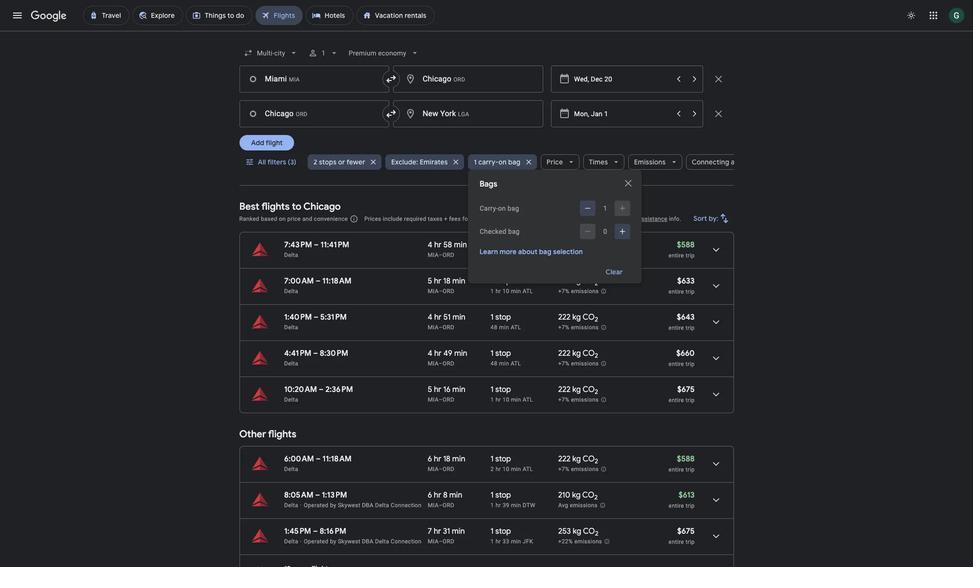 Task type: locate. For each thing, give the bounding box(es) containing it.
add
[[251, 139, 264, 147]]

2 by from the top
[[330, 539, 336, 546]]

18 inside 5 hr 18 min mia – ord
[[443, 277, 451, 286]]

exclude: emirates button
[[386, 151, 464, 174]]

swap origin and destination. image
[[385, 108, 397, 120]]

mia inside 4 hr 51 min mia – ord
[[428, 325, 439, 331]]

2 48 from the top
[[491, 361, 497, 368]]

1 vertical spatial $588 entire trip
[[669, 455, 695, 474]]

11:18 am up the 1:13 pm
[[323, 455, 352, 465]]

flight details. leaves miami international airport at 4:41 pm on wednesday, december 20 and arrives at o'hare international airport at 8:30 pm on wednesday, december 20. image
[[704, 347, 728, 370]]

2 18 from the top
[[443, 455, 450, 465]]

Departure time: 1:45 PM. text field
[[284, 527, 311, 537]]

by for 8:16 pm
[[330, 539, 336, 546]]

entire for 6 hr 18 min
[[669, 467, 684, 474]]

times button
[[583, 151, 624, 174]]

2 6 from the top
[[428, 491, 432, 501]]

1 stop from the top
[[495, 241, 511, 250]]

1 layover (1 of 1) is a 48 min layover at hartsfield-jackson atlanta international airport in atlanta. element from the top
[[491, 324, 553, 332]]

+7%
[[558, 288, 569, 295], [558, 325, 569, 331], [558, 361, 569, 368], [558, 397, 569, 404], [558, 467, 569, 473]]

min inside 7 hr 31 min mia – ord
[[452, 527, 465, 537]]

1 stop flight. element for 4 hr 51 min
[[491, 313, 511, 324]]

3 10 from the top
[[503, 467, 509, 473]]

4:41 pm
[[284, 349, 311, 359]]

2 675 us dollars text field from the top
[[677, 527, 695, 537]]

emissions for 7 hr 31 min
[[574, 539, 602, 546]]

1 vertical spatial 6
[[428, 491, 432, 501]]

675 US dollars text field
[[677, 385, 695, 395], [677, 527, 695, 537]]

1 vertical spatial dba
[[362, 539, 374, 546]]

48 for 4 hr 51 min
[[491, 325, 497, 331]]

ord for 7 hr 31 min
[[443, 539, 454, 546]]

mia for 4 hr 49 min
[[428, 361, 439, 368]]

swap origin and destination. image
[[385, 73, 397, 85]]

for
[[462, 216, 470, 223]]

on for ranked based on price and convenience
[[279, 216, 286, 223]]

and right price
[[302, 216, 312, 223]]

2 vertical spatial on
[[279, 216, 286, 223]]

4:41 pm – 8:30 pm delta
[[284, 349, 348, 368]]

trip for 6 hr 8 min
[[686, 503, 695, 510]]

11:18 am inside 7:00 am – 11:18 am delta
[[322, 277, 351, 286]]

mia inside "4 hr 49 min mia – ord"
[[428, 361, 439, 368]]

1 1 stop 1 hr 10 min atl from the top
[[491, 277, 533, 295]]

222 for 4 hr 51 min
[[558, 313, 571, 323]]

18
[[443, 277, 451, 286], [443, 455, 450, 465]]

2 for 6 hr 18 min
[[595, 458, 598, 466]]

trip for 4 hr 58 min
[[686, 253, 695, 259]]

operated down leaves miami international airport at 8:05 am on wednesday, december 20 and arrives at o'hare international airport at 1:13 pm on wednesday, december 20. element
[[304, 503, 328, 510]]

Arrival time: 8:16 PM. text field
[[320, 527, 346, 537]]

layover (1 of 1) is a 48 min layover at hartsfield-jackson atlanta international airport in atlanta. element
[[491, 324, 553, 332], [491, 360, 553, 368]]

emissions
[[634, 158, 666, 167]]

2 connection from the top
[[391, 539, 422, 546]]

3 entire from the top
[[669, 325, 684, 332]]

ord for 4 hr 58 min
[[443, 252, 454, 259]]

8 stop from the top
[[495, 527, 511, 537]]

add flight button
[[239, 135, 294, 151]]

0 vertical spatial 1 stop 1 hr 10 min atl
[[491, 277, 533, 295]]

$675 left flight details. leaves miami international airport at 10:20 am on wednesday, december 20 and arrives at o'hare international airport at 2:36 pm on wednesday, december 20. icon
[[677, 385, 695, 395]]

trip
[[686, 253, 695, 259], [686, 289, 695, 296], [686, 325, 695, 332], [686, 361, 695, 368], [686, 397, 695, 404], [686, 467, 695, 474], [686, 503, 695, 510], [686, 539, 695, 546]]

4 +7% from the top
[[558, 397, 569, 404]]

6 entire from the top
[[669, 467, 684, 474]]

7 ord from the top
[[443, 503, 454, 510]]

2 for 7 hr 31 min
[[595, 530, 599, 539]]

Arrival time: 11:41 PM. text field
[[321, 241, 349, 250]]

 image for 1:45 pm
[[300, 539, 302, 546]]

trip down 588 us dollars text box
[[686, 467, 695, 474]]

kg
[[571, 241, 580, 250], [572, 277, 581, 286], [572, 313, 581, 323], [572, 349, 581, 359], [572, 385, 581, 395], [572, 455, 581, 465], [572, 491, 581, 501], [573, 527, 581, 537]]

kg inside 253 kg co 2
[[573, 527, 581, 537]]

connecting
[[692, 158, 729, 167]]

trip down $633
[[686, 289, 695, 296]]

8 mia from the top
[[428, 539, 439, 546]]

1 $675 entire trip from the top
[[669, 385, 695, 404]]

ord down 49
[[443, 361, 454, 368]]

convenience
[[314, 216, 348, 223]]

1 stop flight. element for 6 hr 18 min
[[491, 455, 511, 466]]

$588 entire trip up 613 us dollars text box
[[669, 455, 695, 474]]

emissions button
[[628, 151, 682, 174]]

Arrival time: 2:36 PM. text field
[[326, 385, 353, 395]]

min inside 1 stop 55 min atl
[[499, 252, 509, 259]]

hr
[[434, 241, 442, 250], [434, 277, 441, 286], [496, 288, 501, 295], [434, 313, 442, 323], [434, 349, 442, 359], [434, 385, 441, 395], [496, 397, 501, 404], [434, 455, 441, 465], [496, 467, 501, 473], [434, 491, 441, 501], [496, 503, 501, 510], [434, 527, 441, 537], [496, 539, 501, 546]]

5 ord from the top
[[443, 397, 454, 404]]

1 stop 1 hr 10 min atl
[[491, 277, 533, 295], [491, 385, 533, 404]]

$675 entire trip left flight details. leaves miami international airport at 10:20 am on wednesday, december 20 and arrives at o'hare international airport at 2:36 pm on wednesday, december 20. icon
[[669, 385, 695, 404]]

main menu image
[[12, 10, 23, 21]]

min inside 4 hr 51 min mia – ord
[[453, 313, 466, 323]]

6 up 6 hr 8 min mia – ord
[[428, 455, 432, 465]]

39
[[503, 503, 509, 510]]

5 mia from the top
[[428, 397, 439, 404]]

trip left flight details. leaves miami international airport at 10:20 am on wednesday, december 20 and arrives at o'hare international airport at 2:36 pm on wednesday, december 20. icon
[[686, 397, 695, 404]]

ord down 58
[[443, 252, 454, 259]]

mia down total duration 4 hr 51 min. element
[[428, 325, 439, 331]]

$588 down sort
[[677, 241, 695, 250]]

2 inside 210 kg co 2
[[594, 494, 598, 502]]

mia down total duration 4 hr 49 min. element
[[428, 361, 439, 368]]

7 trip from the top
[[686, 503, 695, 510]]

layover (1 of 1) is a 1 hr 10 min layover at hartsfield-jackson atlanta international airport in atlanta. element
[[491, 288, 553, 296], [491, 397, 553, 404]]

min inside "4 hr 49 min mia – ord"
[[454, 349, 467, 359]]

3 +7% emissions from the top
[[558, 361, 599, 368]]

1 +7% emissions from the top
[[558, 288, 599, 295]]

 image down 8:05 am
[[300, 503, 302, 510]]

1 vertical spatial 5
[[428, 385, 432, 395]]

ord for 4 hr 49 min
[[443, 361, 454, 368]]

0 vertical spatial 1 stop 48 min atl
[[491, 313, 521, 331]]

2 mia from the top
[[428, 288, 439, 295]]

flights right the other
[[268, 429, 296, 441]]

– down total duration 4 hr 58 min. element
[[439, 252, 443, 259]]

1 stop flight. element for 5 hr 16 min
[[491, 385, 511, 397]]

connection
[[391, 503, 422, 510], [391, 539, 422, 546]]

avg down 210
[[558, 503, 568, 510]]

entire down 613 us dollars text box
[[669, 503, 684, 510]]

– down total duration 6 hr 18 min. 'element' at the bottom of page
[[439, 467, 443, 473]]

18 down 4 hr 58 min mia – ord
[[443, 277, 451, 286]]

total duration 4 hr 58 min. element
[[428, 241, 491, 252]]

0 vertical spatial 5
[[428, 277, 432, 286]]

entire inside $643 entire trip
[[669, 325, 684, 332]]

1  image from the top
[[300, 503, 302, 510]]

6:00 am
[[284, 455, 314, 465]]

2 10 from the top
[[503, 397, 509, 404]]

total duration 6 hr 8 min. element
[[428, 491, 491, 502]]

675 us dollars text field left flight details. leaves miami international airport at 10:20 am on wednesday, december 20 and arrives at o'hare international airport at 2:36 pm on wednesday, december 20. icon
[[677, 385, 695, 395]]

kg for 6 hr 8 min
[[572, 491, 581, 501]]

ord for 6 hr 8 min
[[443, 503, 454, 510]]

2 layover (1 of 1) is a 48 min layover at hartsfield-jackson atlanta international airport in atlanta. element from the top
[[491, 360, 553, 368]]

2 skywest from the top
[[338, 539, 360, 546]]

entire inside $613 entire trip
[[669, 503, 684, 510]]

0 vertical spatial operated by skywest dba delta connection
[[304, 503, 422, 510]]

trip inside $633 entire trip
[[686, 289, 695, 296]]

– inside 4:41 pm – 8:30 pm delta
[[313, 349, 318, 359]]

6:00 am – 11:18 am delta
[[284, 455, 352, 473]]

$613 entire trip
[[669, 491, 695, 510]]

flight details. leaves miami international airport at 1:45 pm on wednesday, december 20 and arrives at o'hare international airport at 8:16 pm on wednesday, december 20. image
[[704, 525, 728, 549]]

1 ord from the top
[[443, 252, 454, 259]]

ord inside 4 hr 51 min mia – ord
[[443, 325, 454, 331]]

5 inside 5 hr 16 min mia – ord
[[428, 385, 432, 395]]

1 vertical spatial 18
[[443, 455, 450, 465]]

trip left flight details. leaves miami international airport at 1:45 pm on wednesday, december 20 and arrives at o'hare international airport at 8:16 pm on wednesday, december 20. icon
[[686, 539, 695, 546]]

1 vertical spatial $675
[[677, 527, 695, 537]]

$675 left flight details. leaves miami international airport at 1:45 pm on wednesday, december 20 and arrives at o'hare international airport at 8:16 pm on wednesday, december 20. icon
[[677, 527, 695, 537]]

8 ord from the top
[[443, 539, 454, 546]]

avg
[[558, 252, 568, 259], [558, 503, 568, 510]]

ord inside 4 hr 58 min mia – ord
[[443, 252, 454, 259]]

$675 entire trip for 222
[[669, 385, 695, 404]]

2 operated from the top
[[304, 539, 328, 546]]

0 vertical spatial on
[[499, 158, 507, 167]]

0 horizontal spatial and
[[302, 216, 312, 223]]

Departure time: 6:00 AM. text field
[[284, 455, 314, 465]]

mia for 7 hr 31 min
[[428, 539, 439, 546]]

hr inside 7 hr 31 min mia – ord
[[434, 527, 441, 537]]

1 4 from the top
[[428, 241, 432, 250]]

1 vertical spatial 675 us dollars text field
[[677, 527, 695, 537]]

on up optional
[[498, 205, 506, 213]]

leaves miami international airport at 1:40 pm on wednesday, december 20 and arrives at o'hare international airport at 5:31 pm on wednesday, december 20. element
[[284, 313, 347, 323]]

4 1 stop flight. element from the top
[[491, 349, 511, 360]]

change appearance image
[[900, 4, 923, 27]]

1 vertical spatial 10
[[503, 397, 509, 404]]

trip down $613
[[686, 503, 695, 510]]

exclude:
[[391, 158, 418, 167]]

mia down 7
[[428, 539, 439, 546]]

3 ord from the top
[[443, 325, 454, 331]]

1 $588 entire trip from the top
[[669, 241, 695, 259]]

emissions for 6 hr 18 min
[[571, 467, 599, 473]]

– inside "4 hr 49 min mia – ord"
[[439, 361, 443, 368]]

2 operated by skywest dba delta connection from the top
[[304, 539, 422, 546]]

stop for 5 hr 16 min
[[495, 385, 511, 395]]

co for 6 hr 8 min
[[582, 491, 594, 501]]

passenger assistance button
[[608, 216, 668, 223]]

1 18 from the top
[[443, 277, 451, 286]]

ord down 51
[[443, 325, 454, 331]]

1 stop 48 min atl for 4 hr 49 min
[[491, 349, 521, 368]]

leaves miami international airport at 10:20 am on wednesday, december 20 and arrives at o'hare international airport at 2:36 pm on wednesday, december 20. element
[[284, 385, 353, 395]]

5 hr 16 min mia – ord
[[428, 385, 465, 404]]

by
[[330, 503, 336, 510], [330, 539, 336, 546]]

 image
[[300, 503, 302, 510], [300, 539, 302, 546]]

taxes
[[428, 216, 443, 223]]

co inside 210 kg co 2
[[582, 491, 594, 501]]

ord down 16
[[443, 397, 454, 404]]

may apply. passenger assistance
[[576, 216, 668, 223]]

ord inside 7 hr 31 min mia – ord
[[443, 539, 454, 546]]

Departure text field
[[574, 66, 670, 92]]

– inside 6 hr 8 min mia – ord
[[439, 503, 443, 510]]

delta inside 10:20 am – 2:36 pm delta
[[284, 397, 298, 404]]

1 stop flight. element
[[491, 241, 511, 252], [491, 277, 511, 288], [491, 313, 511, 324], [491, 349, 511, 360], [491, 385, 511, 397], [491, 455, 511, 466], [491, 491, 511, 502], [491, 527, 511, 538]]

3 1 stop flight. element from the top
[[491, 313, 511, 324]]

operated by skywest dba delta connection down 8:16 pm text box
[[304, 539, 422, 546]]

by down the 1:13 pm
[[330, 503, 336, 510]]

mia inside 5 hr 18 min mia – ord
[[428, 288, 439, 295]]

5 +7% emissions from the top
[[558, 467, 599, 473]]

$588 for $613
[[677, 455, 695, 465]]

checked
[[480, 228, 506, 236]]

1 vertical spatial flights
[[268, 429, 296, 441]]

10 for 5 hr 18 min
[[503, 288, 509, 295]]

1 stop 55 min atl
[[491, 241, 521, 259]]

stop up 33
[[495, 527, 511, 537]]

7
[[428, 527, 432, 537]]

– inside 6 hr 18 min mia – ord
[[439, 467, 443, 473]]

2 1 stop flight. element from the top
[[491, 277, 511, 288]]

$588 entire trip for $633
[[669, 241, 695, 259]]

10 inside 1 stop 2 hr 10 min atl
[[503, 467, 509, 473]]

+7% emissions for $675
[[558, 397, 599, 404]]

1 vertical spatial skywest
[[338, 539, 360, 546]]

0 vertical spatial 4
[[428, 241, 432, 250]]

hr inside 5 hr 16 min mia – ord
[[434, 385, 441, 395]]

bags
[[480, 180, 497, 189]]

– down total duration 5 hr 18 min. element
[[439, 288, 443, 295]]

on left price
[[279, 216, 286, 223]]

48 down total duration 4 hr 51 min. element
[[491, 325, 497, 331]]

1 layover (1 of 1) is a 1 hr 10 min layover at hartsfield-jackson atlanta international airport in atlanta. element from the top
[[491, 288, 553, 296]]

10:20 am
[[284, 385, 317, 395]]

1 horizontal spatial and
[[541, 216, 551, 223]]

entire down 588 us dollars text box
[[669, 467, 684, 474]]

2 1 stop 48 min atl from the top
[[491, 349, 521, 368]]

stop right total duration 5 hr 16 min. element
[[495, 385, 511, 395]]

1 stop 48 min atl
[[491, 313, 521, 331], [491, 349, 521, 368]]

2 entire from the top
[[669, 289, 684, 296]]

ord down total duration 6 hr 18 min. 'element' at the bottom of page
[[443, 467, 454, 473]]

sort by:
[[693, 214, 718, 223]]

mia up 7
[[428, 503, 439, 510]]

6
[[428, 455, 432, 465], [428, 491, 432, 501]]

8 1 stop flight. element from the top
[[491, 527, 511, 538]]

2 222 kg co 2 from the top
[[558, 313, 598, 324]]

1 mia from the top
[[428, 252, 439, 259]]

643 US dollars text field
[[677, 313, 695, 323]]

– left 11:18 am text box
[[316, 277, 320, 286]]

2:36 pm
[[326, 385, 353, 395]]

+7% for 4 hr 49 min
[[558, 361, 569, 368]]

1 vertical spatial $588
[[677, 455, 695, 465]]

other
[[239, 429, 266, 441]]

kg for 5 hr 18 min
[[572, 277, 581, 286]]

1 stop 1 hr 10 min atl for 5 hr 18 min
[[491, 277, 533, 295]]

Arrival time: 1:13 PM. text field
[[322, 491, 347, 501]]

+7% for 6 hr 18 min
[[558, 467, 569, 473]]

ord inside 6 hr 18 min mia – ord
[[443, 467, 454, 473]]

stop right total duration 4 hr 51 min. element
[[495, 313, 511, 323]]

mia down total duration 5 hr 16 min. element
[[428, 397, 439, 404]]

1 +7% from the top
[[558, 288, 569, 295]]

10
[[503, 288, 509, 295], [503, 397, 509, 404], [503, 467, 509, 473]]

5 +7% from the top
[[558, 467, 569, 473]]

co inside 253 kg co 2
[[583, 527, 595, 537]]

6 inside 6 hr 18 min mia – ord
[[428, 455, 432, 465]]

1 operated by skywest dba delta connection from the top
[[304, 503, 422, 510]]

optional
[[494, 216, 516, 223]]

total duration 6 hr 18 min. element
[[428, 455, 491, 466]]

5 222 from the top
[[558, 455, 571, 465]]

stop up 39
[[495, 491, 511, 501]]

kg for 7 hr 31 min
[[573, 527, 581, 537]]

price button
[[541, 151, 579, 174]]

1 avg from the top
[[558, 252, 568, 259]]

0 vertical spatial $588
[[677, 241, 695, 250]]

4 inside 4 hr 51 min mia – ord
[[428, 313, 432, 323]]

None search field
[[239, 42, 773, 284]]

stop inside 1 stop 55 min atl
[[495, 241, 511, 250]]

– inside 4 hr 58 min mia – ord
[[439, 252, 443, 259]]

5 1 stop flight. element from the top
[[491, 385, 511, 397]]

6 hr 18 min mia – ord
[[428, 455, 465, 473]]

add flight
[[251, 139, 282, 147]]

delta inside 1:40 pm – 5:31 pm delta
[[284, 325, 298, 331]]

4 for 4 hr 49 min
[[428, 349, 432, 359]]

$675 entire trip left flight details. leaves miami international airport at 1:45 pm on wednesday, december 20 and arrives at o'hare international airport at 8:16 pm on wednesday, december 20. icon
[[669, 527, 695, 546]]

on up carry-on bag
[[499, 158, 507, 167]]

emissions for 4 hr 51 min
[[571, 325, 599, 331]]

0 vertical spatial 48
[[491, 325, 497, 331]]

6 ord from the top
[[443, 467, 454, 473]]

0 vertical spatial skywest
[[338, 503, 360, 510]]

2 layover (1 of 1) is a 1 hr 10 min layover at hartsfield-jackson atlanta international airport in atlanta. element from the top
[[491, 397, 553, 404]]

1 vertical spatial by
[[330, 539, 336, 546]]

1 11:18 am from the top
[[322, 277, 351, 286]]

entire down $633
[[669, 289, 684, 296]]

mia down total duration 6 hr 18 min. 'element' at the bottom of page
[[428, 467, 439, 473]]

$588
[[677, 241, 695, 250], [677, 455, 695, 465]]

2 inside 253 kg co 2
[[595, 530, 599, 539]]

stop down 55
[[495, 277, 511, 286]]

– left 2:36 pm
[[319, 385, 324, 395]]

mia for 4 hr 51 min
[[428, 325, 439, 331]]

– down total duration 5 hr 16 min. element
[[439, 397, 443, 404]]

4 hr 58 min mia – ord
[[428, 241, 467, 259]]

mia down total duration 4 hr 58 min. element
[[428, 252, 439, 259]]

$675 entire trip for 253
[[669, 527, 695, 546]]

ord inside "4 hr 49 min mia – ord"
[[443, 361, 454, 368]]

1 10 from the top
[[503, 288, 509, 295]]

– inside 6:00 am – 11:18 am delta
[[316, 455, 321, 465]]

mia down total duration 5 hr 18 min. element
[[428, 288, 439, 295]]

5 trip from the top
[[686, 397, 695, 404]]

ord inside 5 hr 16 min mia – ord
[[443, 397, 454, 404]]

0 vertical spatial  image
[[300, 503, 302, 510]]

ord for 4 hr 51 min
[[443, 325, 454, 331]]

None text field
[[239, 66, 389, 93], [393, 66, 543, 93], [239, 66, 389, 93], [393, 66, 543, 93]]

trip down $643
[[686, 325, 695, 332]]

1 vertical spatial $675 entire trip
[[669, 527, 695, 546]]

– down total duration 6 hr 8 min. element
[[439, 503, 443, 510]]

6 mia from the top
[[428, 467, 439, 473]]

flights for other
[[268, 429, 296, 441]]

dba
[[362, 503, 374, 510], [362, 539, 374, 546]]

selection
[[553, 248, 583, 256]]

ord down total duration 5 hr 18 min. element
[[443, 288, 454, 295]]

7 mia from the top
[[428, 503, 439, 510]]

on inside popup button
[[499, 158, 507, 167]]

2 and from the left
[[541, 216, 551, 223]]

6 for 6 hr 18 min
[[428, 455, 432, 465]]

0 vertical spatial 18
[[443, 277, 451, 286]]

1 vertical spatial operated
[[304, 539, 328, 546]]

0 vertical spatial $675 entire trip
[[669, 385, 695, 404]]

delta inside 4:41 pm – 8:30 pm delta
[[284, 361, 298, 368]]

5 stop from the top
[[495, 385, 511, 395]]

2 $588 from the top
[[677, 455, 695, 465]]

1 vertical spatial avg
[[558, 503, 568, 510]]

2 4 from the top
[[428, 313, 432, 323]]

0 vertical spatial 6
[[428, 455, 432, 465]]

ord down the 8
[[443, 503, 454, 510]]

2 vertical spatial 10
[[503, 467, 509, 473]]

2 $675 from the top
[[677, 527, 695, 537]]

0 vertical spatial connection
[[391, 503, 422, 510]]

1 222 from the top
[[558, 277, 571, 286]]

8 entire from the top
[[669, 539, 684, 546]]

7 1 stop flight. element from the top
[[491, 491, 511, 502]]

emirates
[[420, 158, 448, 167]]

remove flight from chicago to new york on mon, jan 1 image
[[713, 108, 724, 120]]

1 vertical spatial  image
[[300, 539, 302, 546]]

0 vertical spatial 11:18 am
[[322, 277, 351, 286]]

connection left 7 hr 31 min mia – ord
[[391, 539, 422, 546]]

+7% emissions for $633
[[558, 288, 599, 295]]

2 1 stop 1 hr 10 min atl from the top
[[491, 385, 533, 404]]

11:18 am down 11:41 pm
[[322, 277, 351, 286]]

– right departure time: 4:41 pm. text field
[[313, 349, 318, 359]]

stop up 55
[[495, 241, 511, 250]]

2 trip from the top
[[686, 289, 695, 296]]

stop right total duration 4 hr 49 min. element
[[495, 349, 511, 359]]

1 stop flight. element for 4 hr 58 min
[[491, 241, 511, 252]]

entire left flight details. leaves miami international airport at 10:20 am on wednesday, december 20 and arrives at o'hare international airport at 2:36 pm on wednesday, december 20. icon
[[669, 397, 684, 404]]

$675 entire trip
[[669, 385, 695, 404], [669, 527, 695, 546]]

kg for 4 hr 49 min
[[572, 349, 581, 359]]

operated by skywest dba delta connection down the 1:13 pm
[[304, 503, 422, 510]]

2 +7% from the top
[[558, 325, 569, 331]]

ord for 5 hr 18 min
[[443, 288, 454, 295]]

stop inside 1 stop 2 hr 10 min atl
[[495, 455, 511, 465]]

avg down 216
[[558, 252, 568, 259]]

main content
[[239, 194, 734, 568]]

2 $675 entire trip from the top
[[669, 527, 695, 546]]

flight details. leaves miami international airport at 10:20 am on wednesday, december 20 and arrives at o'hare international airport at 2:36 pm on wednesday, december 20. image
[[704, 383, 728, 407]]

trip for 4 hr 51 min
[[686, 325, 695, 332]]

4 trip from the top
[[686, 361, 695, 368]]

stop inside 1 stop 1 hr 33 min jfk
[[495, 527, 511, 537]]

2 11:18 am from the top
[[323, 455, 352, 465]]

entire left flight details. leaves miami international airport at 1:45 pm on wednesday, december 20 and arrives at o'hare international airport at 8:16 pm on wednesday, december 20. icon
[[669, 539, 684, 546]]

mia for 5 hr 18 min
[[428, 288, 439, 295]]

Arrival time: 5:31 PM. text field
[[320, 313, 347, 323]]

1 dba from the top
[[362, 503, 374, 510]]

kg inside 210 kg co 2
[[572, 491, 581, 501]]

0 vertical spatial 675 us dollars text field
[[677, 385, 695, 395]]

216 kg co avg emissions
[[558, 241, 598, 259]]

leaves miami international airport at 8:05 am on wednesday, december 20 and arrives at o'hare international airport at 1:13 pm on wednesday, december 20. element
[[284, 491, 347, 501]]

connecting airports button
[[686, 151, 773, 174]]

entire for 4 hr 58 min
[[669, 253, 684, 259]]

1:45 pm – 8:16 pm
[[284, 527, 346, 537]]

min inside 1 stop 1 hr 39 min dtw
[[511, 503, 521, 510]]

3 +7% from the top
[[558, 361, 569, 368]]

4 left 51
[[428, 313, 432, 323]]

4 inside 4 hr 58 min mia – ord
[[428, 241, 432, 250]]

$588 left flight details. leaves miami international airport at 6:00 am on wednesday, december 20 and arrives at o'hare international airport at 11:18 am on wednesday, december 20. image
[[677, 455, 695, 465]]

1 675 us dollars text field from the top
[[677, 385, 695, 395]]

– left 11:18 am text field
[[316, 455, 321, 465]]

7:43 pm
[[284, 241, 312, 250]]

total duration 4 hr 51 min. element
[[428, 313, 491, 324]]

4 entire from the top
[[669, 361, 684, 368]]

min inside 5 hr 16 min mia – ord
[[452, 385, 465, 395]]

connection left 6 hr 8 min mia – ord
[[391, 503, 422, 510]]

2 5 from the top
[[428, 385, 432, 395]]

11:18 am inside 6:00 am – 11:18 am delta
[[323, 455, 352, 465]]

delta
[[284, 252, 298, 259], [284, 288, 298, 295], [284, 325, 298, 331], [284, 361, 298, 368], [284, 397, 298, 404], [284, 467, 298, 473], [284, 503, 298, 510], [375, 503, 389, 510], [284, 539, 298, 546], [375, 539, 389, 546]]

$588 for $633
[[677, 241, 695, 250]]

prices include required taxes + fees for 1 adult.
[[364, 216, 492, 223]]

mia inside 4 hr 58 min mia – ord
[[428, 252, 439, 259]]

hr inside 4 hr 51 min mia – ord
[[434, 313, 442, 323]]

stop for 4 hr 51 min
[[495, 313, 511, 323]]

0 vertical spatial avg
[[558, 252, 568, 259]]

1 vertical spatial 1 stop 48 min atl
[[491, 349, 521, 368]]

5 left 16
[[428, 385, 432, 395]]

1 1 stop flight. element from the top
[[491, 241, 511, 252]]

0 vertical spatial $588 entire trip
[[669, 241, 695, 259]]

1 by from the top
[[330, 503, 336, 510]]

entire for 4 hr 49 min
[[669, 361, 684, 368]]

main content containing best flights to chicago
[[239, 194, 734, 568]]

stop up layover (1 of 1) is a 2 hr 10 min layover at hartsfield-jackson atlanta international airport in atlanta. element
[[495, 455, 511, 465]]

1 vertical spatial connection
[[391, 539, 422, 546]]

0 vertical spatial by
[[330, 503, 336, 510]]

Arrival time: 8:30 PM. text field
[[320, 349, 348, 359]]

1 vertical spatial operated by skywest dba delta connection
[[304, 539, 422, 546]]

carry-
[[480, 205, 498, 213]]

1 222 kg co 2 from the top
[[558, 277, 598, 288]]

0 vertical spatial operated
[[304, 503, 328, 510]]

1 skywest from the top
[[338, 503, 360, 510]]

4 hr 49 min mia – ord
[[428, 349, 467, 368]]

1 vertical spatial 11:18 am
[[323, 455, 352, 465]]

carry-
[[478, 158, 499, 167]]

learn more about ranking image
[[350, 215, 359, 224]]

entire down $660
[[669, 361, 684, 368]]

trip down 588 us dollars text field
[[686, 253, 695, 259]]

4 stop from the top
[[495, 349, 511, 359]]

loading results progress bar
[[0, 31, 973, 33]]

3 mia from the top
[[428, 325, 439, 331]]

18 inside 6 hr 18 min mia – ord
[[443, 455, 450, 465]]

total duration 7 hr 31 min. element
[[428, 527, 491, 538]]

675 us dollars text field left flight details. leaves miami international airport at 1:45 pm on wednesday, december 20 and arrives at o'hare international airport at 8:16 pm on wednesday, december 20. icon
[[677, 527, 695, 537]]

entire inside $660 entire trip
[[669, 361, 684, 368]]

trip inside $643 entire trip
[[686, 325, 695, 332]]

1 vertical spatial layover (1 of 1) is a 1 hr 10 min layover at hartsfield-jackson atlanta international airport in atlanta. element
[[491, 397, 553, 404]]

– left 8:16 pm text box
[[313, 527, 318, 537]]

Departure time: 10:20 AM. text field
[[284, 385, 317, 395]]

flights up based at left top
[[261, 201, 290, 213]]

48 down total duration 4 hr 49 min. element
[[491, 361, 497, 368]]

5
[[428, 277, 432, 286], [428, 385, 432, 395]]

2  image from the top
[[300, 539, 302, 546]]

4 inside "4 hr 49 min mia – ord"
[[428, 349, 432, 359]]

trip inside $613 entire trip
[[686, 503, 695, 510]]

remove flight from miami to chicago on wed, dec 20 image
[[713, 73, 724, 85]]

– down total duration 4 hr 51 min. element
[[439, 325, 443, 331]]

18 for 6
[[443, 455, 450, 465]]

dba for 1:13 pm
[[362, 503, 374, 510]]

mia inside 6 hr 18 min mia – ord
[[428, 467, 439, 473]]

58
[[443, 241, 452, 250]]

skywest down the 1:13 pm
[[338, 503, 360, 510]]

mia inside 7 hr 31 min mia – ord
[[428, 539, 439, 546]]

675 us dollars text field for 222
[[677, 385, 695, 395]]

trip for 5 hr 18 min
[[686, 289, 695, 296]]

1 vertical spatial layover (1 of 1) is a 48 min layover at hartsfield-jackson atlanta international airport in atlanta. element
[[491, 360, 553, 368]]

mia inside 5 hr 16 min mia – ord
[[428, 397, 439, 404]]

222 for 6 hr 18 min
[[558, 455, 571, 465]]

3 222 kg co 2 from the top
[[558, 349, 598, 360]]

trip for 6 hr 18 min
[[686, 467, 695, 474]]

assistance
[[638, 216, 668, 223]]

5 inside 5 hr 18 min mia – ord
[[428, 277, 432, 286]]

co for 4 hr 51 min
[[583, 313, 595, 323]]

airports
[[731, 158, 757, 167]]

1 operated from the top
[[304, 503, 328, 510]]

entire
[[669, 253, 684, 259], [669, 289, 684, 296], [669, 325, 684, 332], [669, 361, 684, 368], [669, 397, 684, 404], [669, 467, 684, 474], [669, 503, 684, 510], [669, 539, 684, 546]]

5 entire from the top
[[669, 397, 684, 404]]

2 222 from the top
[[558, 313, 571, 323]]

clear button
[[594, 261, 634, 284]]

11:18 am for 6:00 am
[[323, 455, 352, 465]]

– left "arrival time: 5:31 pm." text field
[[314, 313, 318, 323]]

– down total duration 7 hr 31 min. element
[[439, 539, 443, 546]]

on inside main content
[[279, 216, 286, 223]]

close dialog image
[[623, 178, 634, 189]]

0 vertical spatial layover (1 of 1) is a 48 min layover at hartsfield-jackson atlanta international airport in atlanta. element
[[491, 324, 553, 332]]

mia inside 6 hr 8 min mia – ord
[[428, 503, 439, 510]]

1 stop flight. element for 6 hr 8 min
[[491, 491, 511, 502]]

bag right carry-
[[508, 158, 520, 167]]

+7% emissions
[[558, 288, 599, 295], [558, 325, 599, 331], [558, 361, 599, 368], [558, 397, 599, 404], [558, 467, 599, 473]]

skywest for 8:16 pm
[[338, 539, 360, 546]]

mia for 5 hr 16 min
[[428, 397, 439, 404]]

–
[[314, 241, 319, 250], [439, 252, 443, 259], [316, 277, 320, 286], [439, 288, 443, 295], [314, 313, 318, 323], [439, 325, 443, 331], [313, 349, 318, 359], [439, 361, 443, 368], [319, 385, 324, 395], [439, 397, 443, 404], [316, 455, 321, 465], [439, 467, 443, 473], [315, 491, 320, 501], [439, 503, 443, 510], [313, 527, 318, 537], [439, 539, 443, 546]]

0 vertical spatial flights
[[261, 201, 290, 213]]

$588 entire trip
[[669, 241, 695, 259], [669, 455, 695, 474]]

1 1 stop 48 min atl from the top
[[491, 313, 521, 331]]

18 up the 8
[[443, 455, 450, 465]]

layover (1 of 1) is a 2 hr 10 min layover at hartsfield-jackson atlanta international airport in atlanta. element
[[491, 466, 553, 474]]

bag right about
[[539, 248, 552, 256]]

2 vertical spatial 4
[[428, 349, 432, 359]]

12 more flights image
[[248, 558, 272, 568]]

0 vertical spatial dba
[[362, 503, 374, 510]]

1 vertical spatial 48
[[491, 361, 497, 368]]

3 stop from the top
[[495, 313, 511, 323]]

exclude: emirates
[[391, 158, 448, 167]]

– inside 7 hr 31 min mia – ord
[[439, 539, 443, 546]]

1 connection from the top
[[391, 503, 422, 510]]

5 down 4 hr 58 min mia – ord
[[428, 277, 432, 286]]

– inside 7:00 am – 11:18 am delta
[[316, 277, 320, 286]]

Arrival time: 11:18 AM. text field
[[322, 277, 351, 286]]

0 vertical spatial layover (1 of 1) is a 1 hr 10 min layover at hartsfield-jackson atlanta international airport in atlanta. element
[[491, 288, 553, 296]]

2 +7% emissions from the top
[[558, 325, 599, 331]]

1 48 from the top
[[491, 325, 497, 331]]

222 kg co 2 for $675
[[558, 385, 598, 397]]

222
[[558, 277, 571, 286], [558, 313, 571, 323], [558, 349, 571, 359], [558, 385, 571, 395], [558, 455, 571, 465]]

operated by skywest dba delta connection for 1:13 pm
[[304, 503, 422, 510]]

0 vertical spatial $675
[[677, 385, 695, 395]]

+7% emissions for $643
[[558, 325, 599, 331]]

1 inside 1 stop 55 min atl
[[491, 241, 494, 250]]

and right charges
[[541, 216, 551, 223]]

1 vertical spatial 1 stop 1 hr 10 min atl
[[491, 385, 533, 404]]

ord down 31
[[443, 539, 454, 546]]

leaves miami international airport at 1:45 pm on wednesday, december 20 and arrives at o'hare international airport at 8:16 pm on wednesday, december 20. element
[[284, 527, 346, 537]]

4 222 kg co 2 from the top
[[558, 385, 598, 397]]

emissions for 5 hr 16 min
[[571, 397, 599, 404]]

6 inside 6 hr 8 min mia – ord
[[428, 491, 432, 501]]

stop inside 1 stop 1 hr 39 min dtw
[[495, 491, 511, 501]]

entire down $643 text box
[[669, 325, 684, 332]]

4 left 58
[[428, 241, 432, 250]]

– right 7:43 pm
[[314, 241, 319, 250]]

5 hr 18 min mia – ord
[[428, 277, 465, 295]]

3 trip from the top
[[686, 325, 695, 332]]

$633
[[677, 277, 695, 286]]

$588 entire trip up 633 us dollars text field
[[669, 241, 695, 259]]

ord inside 5 hr 18 min mia – ord
[[443, 288, 454, 295]]

None text field
[[239, 100, 389, 128], [393, 100, 543, 128], [239, 100, 389, 128], [393, 100, 543, 128]]

entire for 7 hr 31 min
[[669, 539, 684, 546]]

 image down '1:45 pm'
[[300, 539, 302, 546]]

None field
[[239, 44, 302, 62], [345, 44, 424, 62], [239, 44, 302, 62], [345, 44, 424, 62]]

+22% emissions
[[558, 539, 602, 546]]

0 vertical spatial 10
[[503, 288, 509, 295]]

1 vertical spatial 4
[[428, 313, 432, 323]]

1 6 from the top
[[428, 455, 432, 465]]

by down 8:16 pm text box
[[330, 539, 336, 546]]

total duration 5 hr 18 min. element
[[428, 277, 491, 288]]

flight
[[266, 139, 282, 147]]

8 trip from the top
[[686, 539, 695, 546]]

1 entire from the top
[[669, 253, 684, 259]]

operated down the leaves miami international airport at 1:45 pm on wednesday, december 20 and arrives at o'hare international airport at 8:16 pm on wednesday, december 20. element
[[304, 539, 328, 546]]

trip inside $660 entire trip
[[686, 361, 695, 368]]

leaves miami international airport at 7:00 am on wednesday, december 20 and arrives at o'hare international airport at 11:18 am on wednesday, december 20. element
[[284, 277, 351, 286]]

flight details. leaves miami international airport at 1:40 pm on wednesday, december 20 and arrives at o'hare international airport at 5:31 pm on wednesday, december 20. image
[[704, 311, 728, 334]]

entire down 588 us dollars text field
[[669, 253, 684, 259]]

1 stop flight. element for 5 hr 18 min
[[491, 277, 511, 288]]

clear
[[605, 268, 623, 277]]

trip down $660
[[686, 361, 695, 368]]

bag down optional
[[508, 228, 520, 236]]

3 4 from the top
[[428, 349, 432, 359]]

2 for 4 hr 51 min
[[595, 316, 598, 324]]

222 kg co 2 for $660
[[558, 349, 598, 360]]



Task type: vqa. For each thing, say whether or not it's contained in the screenshot.


Task type: describe. For each thing, give the bounding box(es) containing it.
chicago
[[303, 201, 341, 213]]

+
[[444, 216, 448, 223]]

4 hr 51 min mia – ord
[[428, 313, 466, 331]]

price
[[287, 216, 301, 223]]

emissions for 6 hr 8 min
[[570, 503, 598, 510]]

1 stop 1 hr 39 min dtw
[[491, 491, 536, 510]]

222 kg co 2 for $633
[[558, 277, 598, 288]]

1 and from the left
[[302, 216, 312, 223]]

checked bag
[[480, 228, 520, 236]]

dtw
[[523, 503, 536, 510]]

kg for 6 hr 18 min
[[572, 455, 581, 465]]

required
[[404, 216, 426, 223]]

10 for 6 hr 18 min
[[503, 467, 509, 473]]

253 kg co 2
[[558, 527, 599, 539]]

min inside 6 hr 8 min mia – ord
[[449, 491, 462, 501]]

dba for 8:16 pm
[[362, 539, 374, 546]]

co for 4 hr 49 min
[[583, 349, 595, 359]]

prices
[[364, 216, 381, 223]]

8:05 am
[[284, 491, 313, 501]]

layover (1 of 1) is a 55 min layover at hartsfield-jackson atlanta international airport in atlanta. element
[[491, 252, 553, 259]]

stops
[[319, 158, 337, 167]]

all filters (3) button
[[239, 151, 304, 174]]

55
[[491, 252, 497, 259]]

 image for 8:05 am
[[300, 503, 302, 510]]

1 stop 1 hr 33 min jfk
[[491, 527, 533, 546]]

hr inside 5 hr 18 min mia – ord
[[434, 277, 441, 286]]

mia for 6 hr 18 min
[[428, 467, 439, 473]]

min inside 5 hr 18 min mia – ord
[[452, 277, 465, 286]]

– inside 4 hr 51 min mia – ord
[[439, 325, 443, 331]]

min inside 6 hr 18 min mia – ord
[[452, 455, 465, 465]]

layover (1 of 1) is a 48 min layover at hartsfield-jackson atlanta international airport in atlanta. element for 4 hr 49 min
[[491, 360, 553, 368]]

layover (1 of 1) is a 1 hr 10 min layover at hartsfield-jackson atlanta international airport in atlanta. element for 5 hr 16 min
[[491, 397, 553, 404]]

Arrival time: 11:18 AM. text field
[[323, 455, 352, 465]]

ranked based on price and convenience
[[239, 216, 348, 223]]

or
[[338, 158, 345, 167]]

$633 entire trip
[[669, 277, 695, 296]]

total duration 4 hr 49 min. element
[[428, 349, 491, 360]]

charges
[[518, 216, 540, 223]]

675 us dollars text field for 253
[[677, 527, 695, 537]]

51
[[443, 313, 451, 323]]

2 for 5 hr 18 min
[[595, 280, 598, 288]]

– inside 7:43 pm – 11:41 pm delta
[[314, 241, 319, 250]]

– inside 1:40 pm – 5:31 pm delta
[[314, 313, 318, 323]]

delta inside 7:43 pm – 11:41 pm delta
[[284, 252, 298, 259]]

entire for 6 hr 8 min
[[669, 503, 684, 510]]

Departure time: 7:00 AM. text field
[[284, 277, 314, 286]]

price
[[547, 158, 563, 167]]

stop for 4 hr 49 min
[[495, 349, 511, 359]]

flights for best
[[261, 201, 290, 213]]

leaves miami international airport at 7:43 pm on wednesday, december 20 and arrives at o'hare international airport at 11:41 pm on wednesday, december 20. element
[[284, 241, 349, 250]]

2 for 6 hr 8 min
[[594, 494, 598, 502]]

4 for 4 hr 58 min
[[428, 241, 432, 250]]

253
[[558, 527, 571, 537]]

Departure text field
[[574, 101, 670, 127]]

222 for 4 hr 49 min
[[558, 349, 571, 359]]

total duration 5 hr 16 min. element
[[428, 385, 491, 397]]

16
[[443, 385, 451, 395]]

588 US dollars text field
[[677, 241, 695, 250]]

1 stop flight. element for 4 hr 49 min
[[491, 349, 511, 360]]

co for 6 hr 18 min
[[583, 455, 595, 465]]

fewer
[[347, 158, 365, 167]]

hr inside 1 stop 1 hr 33 min jfk
[[496, 539, 501, 546]]

leaves miami international airport at 4:41 pm on wednesday, december 20 and arrives at o'hare international airport at 8:30 pm on wednesday, december 20. element
[[284, 349, 348, 359]]

emissions for 5 hr 18 min
[[571, 288, 599, 295]]

layover (1 of 1) is a 1 hr 33 min layover at john f. kennedy international airport in new york. element
[[491, 538, 553, 546]]

ranked
[[239, 216, 259, 223]]

1 carry-on bag
[[474, 158, 520, 167]]

apply.
[[591, 216, 606, 223]]

layover (1 of 1) is a 1 hr 10 min layover at hartsfield-jackson atlanta international airport in atlanta. element for 5 hr 18 min
[[491, 288, 553, 296]]

1 stop flight. element for 7 hr 31 min
[[491, 527, 511, 538]]

1:40 pm
[[284, 313, 312, 323]]

entire for 5 hr 16 min
[[669, 397, 684, 404]]

hr inside "4 hr 49 min mia – ord"
[[434, 349, 442, 359]]

jfk
[[523, 539, 533, 546]]

stop for 4 hr 58 min
[[495, 241, 511, 250]]

co for 7 hr 31 min
[[583, 527, 595, 537]]

min inside 1 stop 1 hr 33 min jfk
[[511, 539, 521, 546]]

5:31 pm
[[320, 313, 347, 323]]

avg inside 216 kg co avg emissions
[[558, 252, 568, 259]]

hr inside 1 stop 2 hr 10 min atl
[[496, 467, 501, 473]]

1 button
[[304, 42, 343, 65]]

learn more about bag selection link
[[480, 248, 583, 256]]

(3)
[[288, 158, 296, 167]]

+7% for 4 hr 51 min
[[558, 325, 569, 331]]

5 for 5 hr 18 min
[[428, 277, 432, 286]]

2 inside 1 stop 2 hr 10 min atl
[[491, 467, 494, 473]]

Departure time: 1:40 PM. text field
[[284, 313, 312, 323]]

kg for 5 hr 16 min
[[572, 385, 581, 395]]

660 US dollars text field
[[676, 349, 695, 359]]

carry-on bag
[[480, 205, 519, 213]]

delta inside 7:00 am – 11:18 am delta
[[284, 288, 298, 295]]

hr inside 6 hr 8 min mia – ord
[[434, 491, 441, 501]]

operated for 1:45 pm
[[304, 539, 328, 546]]

$613
[[679, 491, 695, 501]]

trip for 5 hr 16 min
[[686, 397, 695, 404]]

entire for 4 hr 51 min
[[669, 325, 684, 332]]

7:00 am – 11:18 am delta
[[284, 277, 351, 295]]

bag up optional
[[508, 205, 519, 213]]

210 kg co 2
[[558, 491, 598, 502]]

7:00 am
[[284, 277, 314, 286]]

– left the 1:13 pm
[[315, 491, 320, 501]]

588 US dollars text field
[[677, 455, 695, 465]]

222 kg co 2 for $588
[[558, 455, 598, 466]]

$643
[[677, 313, 695, 323]]

$675 for 222
[[677, 385, 695, 395]]

best
[[239, 201, 259, 213]]

1 inside 1 stop 2 hr 10 min atl
[[491, 455, 494, 465]]

trip for 7 hr 31 min
[[686, 539, 695, 546]]

210
[[558, 491, 570, 501]]

hr inside 6 hr 18 min mia – ord
[[434, 455, 441, 465]]

+22%
[[558, 539, 573, 546]]

connection for 7
[[391, 539, 422, 546]]

ord for 6 hr 18 min
[[443, 467, 454, 473]]

mia for 6 hr 8 min
[[428, 503, 439, 510]]

+7% for 5 hr 16 min
[[558, 397, 569, 404]]

include
[[383, 216, 402, 223]]

1 carry-on bag button
[[468, 151, 537, 174]]

633 US dollars text field
[[677, 277, 695, 286]]

flight details. leaves miami international airport at 6:00 am on wednesday, december 20 and arrives at o'hare international airport at 11:18 am on wednesday, december 20. image
[[704, 453, 728, 476]]

$675 for 253
[[677, 527, 695, 537]]

flight details. leaves miami international airport at 7:00 am on wednesday, december 20 and arrives at o'hare international airport at 11:18 am on wednesday, december 20. image
[[704, 275, 728, 298]]

passenger
[[608, 216, 637, 223]]

Departure time: 4:41 PM. text field
[[284, 349, 311, 359]]

entire for 5 hr 18 min
[[669, 289, 684, 296]]

sort by: button
[[690, 207, 734, 230]]

co for 5 hr 18 min
[[583, 277, 595, 286]]

none search field containing bags
[[239, 42, 773, 284]]

on for 1 carry-on bag
[[499, 158, 507, 167]]

1 vertical spatial on
[[498, 205, 506, 213]]

stop for 5 hr 18 min
[[495, 277, 511, 286]]

optional charges and
[[494, 216, 553, 223]]

flight details. leaves miami international airport at 7:43 pm on wednesday, december 20 and arrives at o'hare international airport at 11:41 pm on wednesday, december 20. image
[[704, 239, 728, 262]]

about
[[518, 248, 538, 256]]

connection for 6
[[391, 503, 422, 510]]

skywest for 1:13 pm
[[338, 503, 360, 510]]

1 stop 2 hr 10 min atl
[[491, 455, 533, 473]]

2 inside '2 stops or fewer' popup button
[[314, 158, 317, 167]]

222 for 5 hr 16 min
[[558, 385, 571, 395]]

222 kg co 2 for $643
[[558, 313, 598, 324]]

trip for 4 hr 49 min
[[686, 361, 695, 368]]

atl inside 1 stop 55 min atl
[[511, 252, 521, 259]]

48 for 4 hr 49 min
[[491, 361, 497, 368]]

2 stops or fewer
[[314, 158, 365, 167]]

layover (1 of 1) is a 48 min layover at hartsfield-jackson atlanta international airport in atlanta. element for 4 hr 51 min
[[491, 324, 553, 332]]

stop for 6 hr 8 min
[[495, 491, 511, 501]]

sort
[[693, 214, 707, 223]]

operated by skywest dba delta connection for 8:16 pm
[[304, 539, 422, 546]]

by:
[[709, 214, 718, 223]]

layover (1 of 1) is a 1 hr 39 min layover at detroit metropolitan wayne county airport in detroit. element
[[491, 502, 553, 510]]

Departure time: 8:05 AM. text field
[[284, 491, 313, 501]]

emissions inside 216 kg co avg emissions
[[570, 252, 598, 259]]

stop for 6 hr 18 min
[[495, 455, 511, 465]]

2 avg from the top
[[558, 503, 568, 510]]

1 stop 48 min atl for 4 hr 51 min
[[491, 313, 521, 331]]

filters
[[267, 158, 286, 167]]

0
[[603, 228, 607, 236]]

avg emissions
[[558, 503, 598, 510]]

kg for 4 hr 51 min
[[572, 313, 581, 323]]

stop for 7 hr 31 min
[[495, 527, 511, 537]]

$588 entire trip for $613
[[669, 455, 695, 474]]

based
[[261, 216, 277, 223]]

min inside 4 hr 58 min mia – ord
[[454, 241, 467, 250]]

– inside 10:20 am – 2:36 pm delta
[[319, 385, 324, 395]]

– inside 5 hr 16 min mia – ord
[[439, 397, 443, 404]]

5 for 5 hr 16 min
[[428, 385, 432, 395]]

8
[[443, 491, 447, 501]]

222 for 5 hr 18 min
[[558, 277, 571, 286]]

$643 entire trip
[[669, 313, 695, 332]]

atl inside 1 stop 2 hr 10 min atl
[[523, 467, 533, 473]]

8:16 pm
[[320, 527, 346, 537]]

all filters (3)
[[258, 158, 296, 167]]

ord for 5 hr 16 min
[[443, 397, 454, 404]]

49
[[443, 349, 452, 359]]

2 stops or fewer button
[[308, 151, 382, 174]]

7 hr 31 min mia – ord
[[428, 527, 465, 546]]

kg inside 216 kg co avg emissions
[[571, 241, 580, 250]]

delta inside 6:00 am – 11:18 am delta
[[284, 467, 298, 473]]

min inside 1 stop 2 hr 10 min atl
[[511, 467, 521, 473]]

Departure time: 7:43 PM. text field
[[284, 241, 312, 250]]

all
[[258, 158, 266, 167]]

learn
[[480, 248, 498, 256]]

co inside 216 kg co avg emissions
[[582, 241, 594, 250]]

other flights
[[239, 429, 296, 441]]

bag inside popup button
[[508, 158, 520, 167]]

hr inside 4 hr 58 min mia – ord
[[434, 241, 442, 250]]

may
[[578, 216, 589, 223]]

11:41 pm
[[321, 241, 349, 250]]

hr inside 1 stop 1 hr 39 min dtw
[[496, 503, 501, 510]]

flight details. leaves miami international airport at 8:05 am on wednesday, december 20 and arrives at o'hare international airport at 1:13 pm on wednesday, december 20. image
[[704, 489, 728, 512]]

leaves miami international airport at 6:00 am on wednesday, december 20 and arrives at o'hare international airport at 11:18 am on wednesday, december 20. element
[[284, 455, 352, 465]]

613 US dollars text field
[[679, 491, 695, 501]]

adult.
[[477, 216, 492, 223]]

by for 1:13 pm
[[330, 503, 336, 510]]

– inside 5 hr 18 min mia – ord
[[439, 288, 443, 295]]

6 for 6 hr 8 min
[[428, 491, 432, 501]]

7:43 pm – 11:41 pm delta
[[284, 241, 349, 259]]

connecting airports
[[692, 158, 757, 167]]



